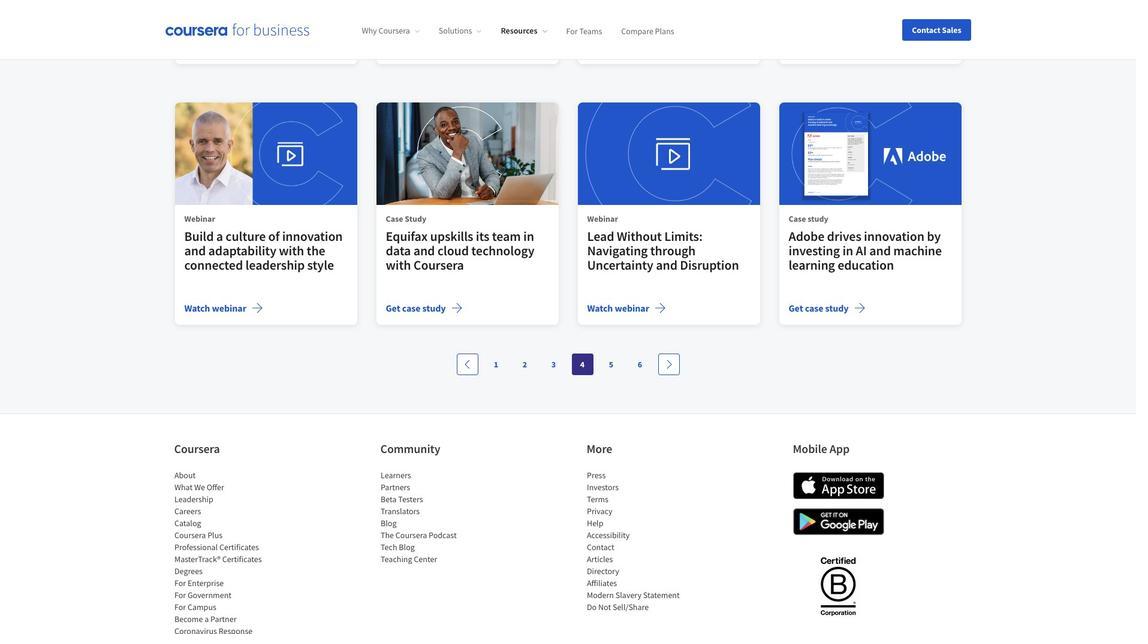Task type: locate. For each thing, give the bounding box(es) containing it.
1 horizontal spatial case
[[806, 303, 824, 315]]

watch for lead without limits: navigating through uncertainty and disruption
[[588, 303, 613, 315]]

become
[[174, 615, 203, 625]]

coursera inside case study equifax upskills its team in data and cloud technology with coursera
[[414, 257, 464, 274]]

directory link
[[587, 567, 619, 577]]

degrees
[[174, 567, 202, 577]]

2 webinar from the left
[[588, 214, 619, 225]]

5
[[609, 360, 614, 370]]

1 vertical spatial a
[[204, 615, 209, 625]]

1 webinar from the left
[[184, 214, 215, 225]]

webinar
[[184, 214, 215, 225], [588, 214, 619, 225]]

slavery
[[616, 591, 642, 601]]

culture
[[226, 228, 266, 245]]

webinar up build
[[184, 214, 215, 225]]

list containing about
[[174, 470, 276, 635]]

innovation left by
[[865, 228, 925, 245]]

get for equifax upskills its team in data and cloud technology with coursera
[[386, 303, 401, 315]]

0 horizontal spatial get case study
[[386, 303, 446, 315]]

watch webinar button down connected
[[184, 301, 263, 316]]

contact sales button
[[903, 19, 972, 40]]

partners
[[381, 483, 410, 493]]

get down learning
[[789, 303, 804, 315]]

press
[[587, 471, 606, 481]]

with down equifax
[[386, 257, 411, 274]]

2 get case study from the left
[[789, 303, 849, 315]]

1 get case study button from the left
[[386, 301, 463, 316]]

2 case from the left
[[789, 214, 807, 225]]

2 watch webinar from the left
[[588, 303, 650, 315]]

2 innovation from the left
[[865, 228, 925, 245]]

leadership
[[246, 257, 305, 274]]

1 button
[[486, 354, 507, 376]]

upskills
[[431, 228, 474, 245]]

navigating
[[588, 243, 648, 259]]

1 horizontal spatial list
[[381, 470, 483, 566]]

3 button
[[543, 354, 565, 376]]

0 horizontal spatial in
[[524, 228, 535, 245]]

get case study button for education
[[789, 301, 866, 316]]

team
[[492, 228, 521, 245]]

contact link
[[587, 543, 614, 553]]

go to next page image
[[664, 360, 674, 370]]

why coursera link
[[362, 25, 420, 36]]

watch down connected
[[184, 303, 210, 315]]

1 horizontal spatial webinar
[[615, 303, 650, 315]]

why
[[362, 25, 377, 36]]

0 horizontal spatial case
[[402, 303, 421, 315]]

enterprise
[[187, 579, 224, 589]]

leadership link
[[174, 495, 213, 505]]

terms
[[587, 495, 609, 505]]

list containing press
[[587, 470, 689, 614]]

for left teams
[[567, 25, 578, 36]]

lead
[[588, 228, 615, 245]]

0 horizontal spatial list
[[174, 470, 276, 635]]

1 vertical spatial blog
[[399, 543, 415, 553]]

1 horizontal spatial in
[[843, 243, 854, 259]]

list for community
[[381, 470, 483, 566]]

case down learning
[[806, 303, 824, 315]]

case inside case study adobe drives innovation by investing in ai and machine learning education
[[789, 214, 807, 225]]

a down campus
[[204, 615, 209, 625]]

1 case from the left
[[402, 303, 421, 315]]

for up become
[[174, 603, 186, 613]]

2
[[523, 360, 527, 370]]

innovation inside the "webinar build a culture of innovation and adaptability with the connected leadership style"
[[282, 228, 343, 245]]

1 innovation from the left
[[282, 228, 343, 245]]

in
[[524, 228, 535, 245], [843, 243, 854, 259]]

coursera right why
[[379, 25, 410, 36]]

for enterprise link
[[174, 579, 224, 589]]

logo of certified b corporation image
[[814, 551, 863, 623]]

certificates down professional certificates link
[[222, 555, 262, 565]]

webinar for and
[[212, 303, 247, 315]]

2 get case study button from the left
[[789, 301, 866, 316]]

adobe image
[[780, 103, 962, 205]]

resources link
[[501, 25, 547, 36]]

with inside the "webinar build a culture of innovation and adaptability with the connected leadership style"
[[279, 243, 304, 259]]

study for adobe drives innovation by investing in ai and machine learning education
[[826, 303, 849, 315]]

webinar down connected
[[212, 303, 247, 315]]

webinar build a culture of innovation and adaptability with the connected leadership style
[[184, 214, 343, 274]]

directory
[[587, 567, 619, 577]]

0 horizontal spatial contact
[[587, 543, 614, 553]]

2 case from the left
[[806, 303, 824, 315]]

webinar for uncertainty
[[615, 303, 650, 315]]

certificates up mastertrack® certificates link
[[219, 543, 259, 553]]

become a partner link
[[174, 615, 236, 625]]

1 horizontal spatial get
[[789, 303, 804, 315]]

adaptability
[[209, 243, 277, 259]]

1 horizontal spatial watch webinar
[[588, 303, 650, 315]]

1 case from the left
[[386, 214, 403, 225]]

1 get from the left
[[386, 303, 401, 315]]

2 button
[[514, 354, 536, 376]]

1 horizontal spatial with
[[386, 257, 411, 274]]

0 horizontal spatial webinar
[[212, 303, 247, 315]]

webinar for build
[[184, 214, 215, 225]]

watch down "uncertainty"
[[588, 303, 613, 315]]

coursera
[[379, 25, 410, 36], [414, 257, 464, 274], [174, 442, 220, 457], [174, 531, 206, 541], [396, 531, 427, 541]]

2 watch webinar button from the left
[[588, 301, 667, 316]]

and right data at the top of page
[[414, 243, 435, 259]]

compare
[[622, 25, 654, 36]]

why coursera
[[362, 25, 410, 36]]

limits:
[[665, 228, 703, 245]]

coursera down catalog
[[174, 531, 206, 541]]

and inside the "webinar build a culture of innovation and adaptability with the connected leadership style"
[[184, 243, 206, 259]]

modern slavery statement link
[[587, 591, 680, 601]]

case left study
[[386, 214, 403, 225]]

a inside the about what we offer leadership careers catalog coursera plus professional certificates mastertrack® certificates degrees for enterprise for government for campus become a partner
[[204, 615, 209, 625]]

mastertrack®
[[174, 555, 220, 565]]

webinar down "uncertainty"
[[615, 303, 650, 315]]

watch webinar button for and
[[184, 301, 263, 316]]

teaching center link
[[381, 555, 437, 565]]

by
[[928, 228, 941, 245]]

case up the adobe
[[789, 214, 807, 225]]

accessibility
[[587, 531, 630, 541]]

go to previous page image
[[463, 360, 472, 370]]

3 list from the left
[[587, 470, 689, 614]]

2 get from the left
[[789, 303, 804, 315]]

do
[[587, 603, 597, 613]]

0 horizontal spatial with
[[279, 243, 304, 259]]

0 horizontal spatial innovation
[[282, 228, 343, 245]]

1 horizontal spatial webinar
[[588, 214, 619, 225]]

blog up teaching center "link"
[[399, 543, 415, 553]]

2 list from the left
[[381, 470, 483, 566]]

1 horizontal spatial contact
[[913, 24, 941, 35]]

0 vertical spatial contact
[[913, 24, 941, 35]]

1 horizontal spatial innovation
[[865, 228, 925, 245]]

list for coursera
[[174, 470, 276, 635]]

0 horizontal spatial get case study button
[[386, 301, 463, 316]]

and inside case study adobe drives innovation by investing in ai and machine learning education
[[870, 243, 892, 259]]

watch webinar button down "uncertainty"
[[588, 301, 667, 316]]

0 horizontal spatial get
[[386, 303, 401, 315]]

without
[[617, 228, 662, 245]]

1 watch webinar button from the left
[[184, 301, 263, 316]]

in left ai
[[843, 243, 854, 259]]

case
[[402, 303, 421, 315], [806, 303, 824, 315]]

watch webinar button for uncertainty
[[588, 301, 667, 316]]

0 horizontal spatial blog
[[381, 519, 397, 529]]

webinar
[[212, 303, 247, 315], [615, 303, 650, 315]]

0 vertical spatial blog
[[381, 519, 397, 529]]

cloud
[[438, 243, 469, 259]]

catalog
[[174, 519, 201, 529]]

0 horizontal spatial watch
[[184, 303, 210, 315]]

app
[[830, 442, 850, 457]]

1 watch webinar from the left
[[184, 303, 247, 315]]

webinar for lead
[[588, 214, 619, 225]]

get case study button
[[386, 301, 463, 316], [789, 301, 866, 316]]

1 vertical spatial contact
[[587, 543, 614, 553]]

0 horizontal spatial a
[[204, 615, 209, 625]]

what we offer link
[[174, 483, 224, 493]]

equifax
[[386, 228, 428, 245]]

download on the app store image
[[793, 473, 885, 500]]

with left the
[[279, 243, 304, 259]]

watch webinar down "uncertainty"
[[588, 303, 650, 315]]

for
[[567, 25, 578, 36], [174, 579, 186, 589], [174, 591, 186, 601], [174, 603, 186, 613]]

webinar resources card image
[[578, 103, 760, 205]]

articles link
[[587, 555, 613, 565]]

contact up articles "link" in the right of the page
[[587, 543, 614, 553]]

webinar up lead
[[588, 214, 619, 225]]

1 horizontal spatial get case study button
[[789, 301, 866, 316]]

1 horizontal spatial watch webinar button
[[588, 301, 667, 316]]

blog link
[[381, 519, 397, 529]]

1 webinar from the left
[[212, 303, 247, 315]]

for government link
[[174, 591, 231, 601]]

watch webinar down connected
[[184, 303, 247, 315]]

contact
[[913, 24, 941, 35], [587, 543, 614, 553]]

in right team
[[524, 228, 535, 245]]

webinar inside the "webinar build a culture of innovation and adaptability with the connected leadership style"
[[184, 214, 215, 225]]

list
[[174, 470, 276, 635], [381, 470, 483, 566], [587, 470, 689, 614]]

1 horizontal spatial blog
[[399, 543, 415, 553]]

get down data at the top of page
[[386, 303, 401, 315]]

1 watch from the left
[[184, 303, 210, 315]]

a right build
[[216, 228, 223, 245]]

blog up the
[[381, 519, 397, 529]]

4 button
[[572, 354, 594, 376]]

technology
[[472, 243, 535, 259]]

0 horizontal spatial watch webinar button
[[184, 301, 263, 316]]

do not sell/share link
[[587, 603, 649, 613]]

about
[[174, 471, 195, 481]]

list containing learners
[[381, 470, 483, 566]]

list item
[[174, 626, 276, 635]]

watch
[[184, 303, 210, 315], [588, 303, 613, 315]]

case for equifax upskills its team in data and cloud technology with coursera
[[386, 214, 403, 225]]

1 list from the left
[[174, 470, 276, 635]]

the coursera podcast link
[[381, 531, 457, 541]]

1 horizontal spatial get case study
[[789, 303, 849, 315]]

case for adobe drives innovation by investing in ai and machine learning education
[[789, 214, 807, 225]]

case study adobe drives innovation by investing in ai and machine learning education
[[789, 214, 943, 274]]

blog
[[381, 519, 397, 529], [399, 543, 415, 553]]

0 horizontal spatial webinar
[[184, 214, 215, 225]]

get case study for learning
[[789, 303, 849, 315]]

certificates
[[219, 543, 259, 553], [222, 555, 262, 565]]

help link
[[587, 519, 604, 529]]

terms link
[[587, 495, 609, 505]]

and down 'limits:'
[[656, 257, 678, 274]]

2 horizontal spatial list
[[587, 470, 689, 614]]

in inside case study equifax upskills its team in data and cloud technology with coursera
[[524, 228, 535, 245]]

2 watch from the left
[[588, 303, 613, 315]]

0 vertical spatial certificates
[[219, 543, 259, 553]]

1 get case study from the left
[[386, 303, 446, 315]]

coursera up the about
[[174, 442, 220, 457]]

webinar lead without limits: navigating through uncertainty and disruption
[[588, 214, 740, 274]]

and left adaptability
[[184, 243, 206, 259]]

contact inside press investors terms privacy help accessibility contact articles directory affiliates modern slavery statement do not sell/share
[[587, 543, 614, 553]]

press investors terms privacy help accessibility contact articles directory affiliates modern slavery statement do not sell/share
[[587, 471, 680, 613]]

case down data at the top of page
[[402, 303, 421, 315]]

a inside the "webinar build a culture of innovation and adaptability with the connected leadership style"
[[216, 228, 223, 245]]

skills based hiring image
[[376, 103, 559, 205]]

0 horizontal spatial watch webinar
[[184, 303, 247, 315]]

1 horizontal spatial case
[[789, 214, 807, 225]]

case inside case study equifax upskills its team in data and cloud technology with coursera
[[386, 214, 403, 225]]

and right ai
[[870, 243, 892, 259]]

1 horizontal spatial watch
[[588, 303, 613, 315]]

coursera down upskills
[[414, 257, 464, 274]]

2 webinar from the left
[[615, 303, 650, 315]]

list for more
[[587, 470, 689, 614]]

coursera up the 'tech blog' link
[[396, 531, 427, 541]]

4
[[581, 360, 585, 370]]

learning
[[789, 257, 836, 274]]

for up "for campus" link
[[174, 591, 186, 601]]

0 vertical spatial a
[[216, 228, 223, 245]]

sell/share
[[613, 603, 649, 613]]

webinar inside webinar lead without limits: navigating through uncertainty and disruption
[[588, 214, 619, 225]]

learners partners beta testers translators blog the coursera podcast tech blog teaching center
[[381, 471, 457, 565]]

contact left sales
[[913, 24, 941, 35]]

study inside case study adobe drives innovation by investing in ai and machine learning education
[[808, 214, 829, 225]]

0 horizontal spatial case
[[386, 214, 403, 225]]

build
[[184, 228, 214, 245]]

teams
[[580, 25, 603, 36]]

data
[[386, 243, 411, 259]]

innovation up style
[[282, 228, 343, 245]]

1 horizontal spatial a
[[216, 228, 223, 245]]



Task type: describe. For each thing, give the bounding box(es) containing it.
articles
[[587, 555, 613, 565]]

of
[[269, 228, 280, 245]]

translators link
[[381, 507, 420, 517]]

machine
[[894, 243, 943, 259]]

podcast
[[429, 531, 457, 541]]

beta
[[381, 495, 397, 505]]

get case study for with
[[386, 303, 446, 315]]

adobe
[[789, 228, 825, 245]]

for teams link
[[567, 25, 603, 36]]

coursera for business image
[[165, 24, 309, 36]]

5 button
[[601, 354, 622, 376]]

mobile app
[[793, 442, 850, 457]]

testers
[[398, 495, 423, 505]]

tech blog link
[[381, 543, 415, 553]]

leading through exponential change image
[[175, 103, 357, 205]]

more
[[587, 442, 613, 457]]

partners link
[[381, 483, 410, 493]]

get for adobe drives innovation by investing in ai and machine learning education
[[789, 303, 804, 315]]

we
[[194, 483, 205, 493]]

investors link
[[587, 483, 619, 493]]

innovation inside case study adobe drives innovation by investing in ai and machine learning education
[[865, 228, 925, 245]]

statement
[[643, 591, 680, 601]]

ai
[[856, 243, 867, 259]]

privacy
[[587, 507, 613, 517]]

privacy link
[[587, 507, 613, 517]]

professional
[[174, 543, 218, 553]]

6 button
[[630, 354, 651, 376]]

case for learning
[[806, 303, 824, 315]]

1
[[494, 360, 499, 370]]

get case study button for coursera
[[386, 301, 463, 316]]

case for with
[[402, 303, 421, 315]]

campus
[[187, 603, 216, 613]]

tech
[[381, 543, 397, 553]]

mastertrack® certificates link
[[174, 555, 262, 565]]

for down degrees link
[[174, 579, 186, 589]]

its
[[476, 228, 490, 245]]

the
[[307, 243, 326, 259]]

investors
[[587, 483, 619, 493]]

watch for build a culture of innovation and adaptability with the connected leadership style
[[184, 303, 210, 315]]

investing
[[789, 243, 841, 259]]

plans
[[656, 25, 675, 36]]

and inside webinar lead without limits: navigating through uncertainty and disruption
[[656, 257, 678, 274]]

for campus link
[[174, 603, 216, 613]]

learners
[[381, 471, 411, 481]]

through
[[651, 243, 696, 259]]

and inside case study equifax upskills its team in data and cloud technology with coursera
[[414, 243, 435, 259]]

degrees link
[[174, 567, 202, 577]]

with inside case study equifax upskills its team in data and cloud technology with coursera
[[386, 257, 411, 274]]

careers link
[[174, 507, 201, 517]]

uncertainty
[[588, 257, 654, 274]]

center
[[414, 555, 437, 565]]

education
[[838, 257, 895, 274]]

compare plans link
[[622, 25, 675, 36]]

about what we offer leadership careers catalog coursera plus professional certificates mastertrack® certificates degrees for enterprise for government for campus become a partner
[[174, 471, 262, 625]]

professional certificates link
[[174, 543, 259, 553]]

contact inside button
[[913, 24, 941, 35]]

3
[[552, 360, 556, 370]]

catalog link
[[174, 519, 201, 529]]

watch webinar for lead without limits: navigating through uncertainty and disruption
[[588, 303, 650, 315]]

modern
[[587, 591, 614, 601]]

sales
[[943, 24, 962, 35]]

6
[[638, 360, 643, 370]]

watch webinar for build a culture of innovation and adaptability with the connected leadership style
[[184, 303, 247, 315]]

for teams
[[567, 25, 603, 36]]

beta testers link
[[381, 495, 423, 505]]

coursera inside learners partners beta testers translators blog the coursera podcast tech blog teaching center
[[396, 531, 427, 541]]

in inside case study adobe drives innovation by investing in ai and machine learning education
[[843, 243, 854, 259]]

study for equifax upskills its team in data and cloud technology with coursera
[[423, 303, 446, 315]]

coursera plus link
[[174, 531, 222, 541]]

affiliates link
[[587, 579, 617, 589]]

style
[[308, 257, 334, 274]]

community
[[381, 442, 441, 457]]

1 vertical spatial certificates
[[222, 555, 262, 565]]

teaching
[[381, 555, 412, 565]]

learners link
[[381, 471, 411, 481]]

careers
[[174, 507, 201, 517]]

press link
[[587, 471, 606, 481]]

coursera inside the about what we offer leadership careers catalog coursera plus professional certificates mastertrack® certificates degrees for enterprise for government for campus become a partner
[[174, 531, 206, 541]]

mobile
[[793, 442, 828, 457]]

get it on google play image
[[793, 509, 885, 536]]

about link
[[174, 471, 195, 481]]

accessibility link
[[587, 531, 630, 541]]

not
[[598, 603, 611, 613]]

resources
[[501, 25, 538, 36]]



Task type: vqa. For each thing, say whether or not it's contained in the screenshot.
Investing
yes



